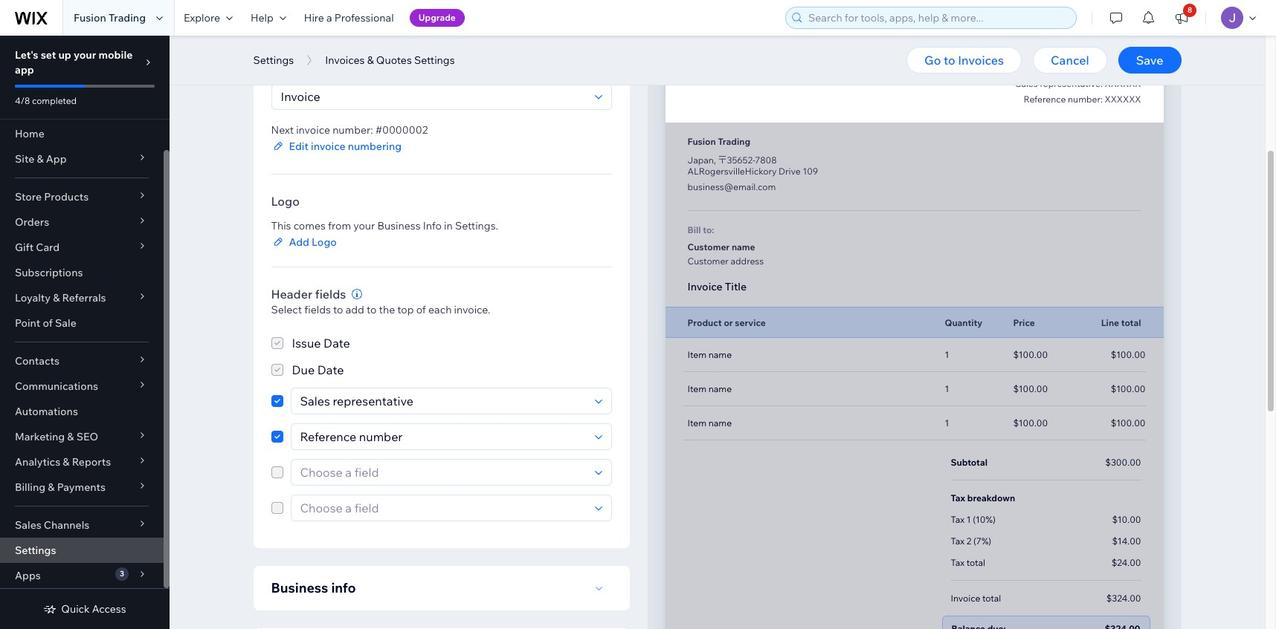Task type: describe. For each thing, give the bounding box(es) containing it.
subscriptions
[[15, 266, 83, 280]]

tax 1 (10%)
[[951, 515, 996, 526]]

cancel button
[[1033, 47, 1107, 74]]

0 horizontal spatial invoices
[[325, 54, 365, 67]]

hire a professional link
[[295, 0, 403, 36]]

2 customer from the top
[[688, 256, 729, 267]]

save
[[1136, 53, 1163, 68]]

8 button
[[1165, 0, 1198, 36]]

bill
[[688, 225, 701, 236]]

japan,
[[688, 155, 716, 166]]

service
[[735, 317, 766, 328]]

$24.00
[[1112, 558, 1141, 569]]

or
[[724, 317, 733, 328]]

line total
[[1101, 317, 1141, 328]]

(10%)
[[973, 515, 996, 526]]

price
[[1013, 317, 1035, 328]]

invoice for invoice total
[[951, 593, 980, 605]]

4/8 completed
[[15, 95, 77, 106]]

1 horizontal spatial of
[[416, 303, 426, 317]]

loyalty
[[15, 292, 51, 305]]

1 xxxxxx from the top
[[1105, 78, 1141, 89]]

tax for tax 2 (7%)
[[951, 536, 965, 547]]

2 choose a field field from the top
[[296, 425, 590, 450]]

0 horizontal spatial to
[[333, 303, 343, 317]]

help
[[251, 11, 274, 25]]

this
[[271, 219, 291, 233]]

go to invoices button
[[907, 47, 1022, 74]]

fusion trading
[[74, 11, 146, 25]]

invoices & quotes settings
[[325, 54, 455, 67]]

your for mobile
[[74, 48, 96, 62]]

gift card
[[15, 241, 60, 254]]

marketing & seo
[[15, 431, 98, 444]]

address
[[731, 256, 764, 267]]

1 customer from the top
[[688, 242, 730, 253]]

4/8
[[15, 95, 30, 106]]

1 item name from the top
[[688, 350, 732, 361]]

sales inside dropdown button
[[15, 519, 41, 532]]

tax total
[[951, 558, 985, 569]]

1 19, from the top
[[1107, 47, 1119, 58]]

total for invoice total
[[982, 593, 1001, 605]]

header fields
[[271, 287, 346, 302]]

from
[[328, 219, 351, 233]]

comes
[[293, 219, 326, 233]]

analytics & reports button
[[0, 450, 164, 475]]

3 item name from the top
[[688, 418, 732, 429]]

mobile
[[98, 48, 133, 62]]

tax 2 (7%)
[[951, 536, 991, 547]]

communications
[[15, 380, 98, 393]]

app
[[46, 152, 67, 166]]

1 date: from the top
[[1064, 47, 1086, 58]]

tax breakdown
[[951, 493, 1015, 504]]

3 item from the top
[[688, 418, 707, 429]]

select
[[271, 303, 302, 317]]

#0000002 inside #0000002 issue date: dec 19, 2023 due date: dec 19, 2023 sales representative: xxxxxx reference number: xxxxxx
[[1089, 29, 1141, 42]]

numbering
[[348, 140, 402, 153]]

site
[[15, 152, 34, 166]]

representative:
[[1040, 78, 1103, 89]]

each
[[428, 303, 452, 317]]

1 dec from the top
[[1088, 47, 1105, 58]]

to:
[[703, 225, 714, 236]]

billing
[[15, 481, 45, 495]]

fusion for fusion trading
[[74, 11, 106, 25]]

apps
[[15, 570, 41, 583]]

sidebar element
[[0, 36, 170, 630]]

invoices & quotes settings button
[[318, 49, 462, 71]]

3 choose a field field from the top
[[296, 460, 590, 486]]

2 2023 from the top
[[1121, 62, 1141, 74]]

settings for settings link
[[15, 544, 56, 558]]

site & app
[[15, 152, 67, 166]]

automations
[[15, 405, 78, 419]]

3
[[120, 570, 124, 579]]

channels
[[44, 519, 89, 532]]

next invoice number: #0000002
[[271, 123, 428, 137]]

marketing & seo button
[[0, 425, 164, 450]]

8
[[1188, 5, 1192, 15]]

subtotal
[[951, 457, 988, 469]]

4 choose a field field from the top
[[296, 496, 590, 521]]

point of sale link
[[0, 311, 164, 336]]

to inside button
[[944, 53, 955, 68]]

quantity
[[945, 317, 983, 328]]

settings inside button
[[414, 54, 455, 67]]

0 horizontal spatial logo
[[271, 194, 300, 209]]

edit invoice numbering
[[289, 140, 402, 153]]

of inside "link"
[[43, 317, 53, 330]]

2
[[967, 536, 971, 547]]

total for tax total
[[967, 558, 985, 569]]

$300.00
[[1105, 457, 1141, 469]]

loyalty & referrals
[[15, 292, 106, 305]]

help button
[[242, 0, 295, 36]]

fields for select
[[304, 303, 331, 317]]

explore
[[184, 11, 220, 25]]

2 xxxxxx from the top
[[1105, 94, 1141, 105]]

up
[[58, 48, 71, 62]]

settings button
[[246, 49, 301, 71]]

reports
[[72, 456, 111, 469]]

point
[[15, 317, 40, 330]]

settings.
[[455, 219, 498, 233]]

Search for tools, apps, help & more... field
[[804, 7, 1072, 28]]

point of sale
[[15, 317, 76, 330]]

2 dec from the top
[[1088, 62, 1105, 74]]

products
[[44, 190, 89, 204]]

sale
[[55, 317, 76, 330]]

this comes from your business info in settings.
[[271, 219, 498, 233]]

tax for tax 1 (10%)
[[951, 515, 965, 526]]

your for business
[[353, 219, 375, 233]]

1 vertical spatial #0000002
[[375, 123, 428, 137]]

1 vertical spatial business
[[271, 580, 328, 597]]

drive
[[779, 166, 801, 177]]

in
[[444, 219, 453, 233]]

subscriptions link
[[0, 260, 164, 286]]

billing & payments button
[[0, 475, 164, 500]]

invoice for next
[[296, 123, 330, 137]]



Task type: vqa. For each thing, say whether or not it's contained in the screenshot.


Task type: locate. For each thing, give the bounding box(es) containing it.
invoice up the edit
[[296, 123, 330, 137]]

& right billing
[[48, 481, 55, 495]]

1 vertical spatial item
[[688, 384, 707, 395]]

invoice title
[[688, 280, 747, 294]]

invoice down tax total
[[951, 593, 980, 605]]

invoice for edit
[[311, 140, 346, 153]]

top
[[397, 303, 414, 317]]

0 horizontal spatial your
[[74, 48, 96, 62]]

settings up apps at the left of page
[[15, 544, 56, 558]]

fields for header
[[315, 287, 346, 302]]

& right loyalty
[[53, 292, 60, 305]]

seo
[[76, 431, 98, 444]]

tax down tax 2 (7%) at bottom right
[[951, 558, 965, 569]]

1 vertical spatial fusion
[[688, 136, 716, 147]]

invoice down next invoice number: #0000002
[[311, 140, 346, 153]]

contacts button
[[0, 349, 164, 374]]

1 vertical spatial invoice
[[311, 140, 346, 153]]

1
[[945, 350, 949, 361], [945, 384, 949, 395], [945, 418, 949, 429], [967, 515, 971, 526]]

settings down help button
[[253, 54, 294, 67]]

1 vertical spatial xxxxxx
[[1105, 94, 1141, 105]]

0 vertical spatial sales
[[1015, 78, 1038, 89]]

1 item from the top
[[688, 350, 707, 361]]

fusion for fusion trading japan, 〒35652-7808 alrogersvillehickory drive 109 business@email.com
[[688, 136, 716, 147]]

invoice inside button
[[311, 140, 346, 153]]

0 horizontal spatial settings
[[15, 544, 56, 558]]

header
[[271, 287, 312, 302]]

line
[[1101, 317, 1119, 328]]

1 vertical spatial 19,
[[1107, 62, 1119, 74]]

0 horizontal spatial trading
[[109, 11, 146, 25]]

2 vertical spatial item
[[688, 418, 707, 429]]

109
[[803, 166, 818, 177]]

19,
[[1107, 47, 1119, 58], [1107, 62, 1119, 74]]

total down tax total
[[982, 593, 1001, 605]]

0 vertical spatial xxxxxx
[[1105, 78, 1141, 89]]

store products button
[[0, 184, 164, 210]]

contacts
[[15, 355, 59, 368]]

date: right issue
[[1064, 47, 1086, 58]]

trading
[[109, 11, 146, 25], [718, 136, 750, 147]]

$10.00
[[1112, 515, 1141, 526]]

logo down comes
[[312, 236, 337, 249]]

2 tax from the top
[[951, 515, 965, 526]]

0 vertical spatial customer
[[688, 242, 730, 253]]

invoices right go in the top of the page
[[958, 53, 1004, 68]]

name
[[332, 54, 364, 68], [732, 242, 755, 253], [709, 350, 732, 361], [709, 384, 732, 395], [709, 418, 732, 429]]

1 horizontal spatial sales
[[1015, 78, 1038, 89]]

save button
[[1118, 47, 1181, 74]]

your right up
[[74, 48, 96, 62]]

name inside bill to: customer name customer address
[[732, 242, 755, 253]]

1 vertical spatial 2023
[[1121, 62, 1141, 74]]

& inside "popup button"
[[53, 292, 60, 305]]

0 vertical spatial business
[[377, 219, 421, 233]]

1 vertical spatial logo
[[312, 236, 337, 249]]

settings for settings button
[[253, 54, 294, 67]]

& for analytics
[[63, 456, 70, 469]]

fusion trading japan, 〒35652-7808 alrogersvillehickory drive 109 business@email.com
[[688, 136, 818, 193]]

0 vertical spatial item
[[688, 350, 707, 361]]

0 horizontal spatial #0000002
[[375, 123, 428, 137]]

trading inside the fusion trading japan, 〒35652-7808 alrogersvillehickory drive 109 business@email.com
[[718, 136, 750, 147]]

7808
[[755, 155, 777, 166]]

4 tax from the top
[[951, 558, 965, 569]]

xxxxxx down save button
[[1105, 94, 1141, 105]]

sales up reference
[[1015, 78, 1038, 89]]

#0000002 up save
[[1089, 29, 1141, 42]]

1 vertical spatial trading
[[718, 136, 750, 147]]

$14.00
[[1112, 536, 1141, 547]]

& for site
[[37, 152, 44, 166]]

app
[[15, 63, 34, 77]]

None checkbox
[[271, 495, 283, 522]]

add logo button
[[271, 235, 498, 250]]

total down tax 2 (7%) at bottom right
[[967, 558, 985, 569]]

1 vertical spatial sales
[[15, 519, 41, 532]]

& for billing
[[48, 481, 55, 495]]

None checkbox
[[271, 335, 350, 352], [271, 361, 344, 379], [271, 388, 283, 415], [271, 424, 283, 451], [271, 460, 283, 486], [271, 335, 350, 352], [271, 361, 344, 379], [271, 388, 283, 415], [271, 424, 283, 451], [271, 460, 283, 486]]

1 horizontal spatial your
[[353, 219, 375, 233]]

home
[[15, 127, 44, 141]]

logo
[[271, 194, 300, 209], [312, 236, 337, 249]]

quotes
[[376, 54, 412, 67]]

hire
[[304, 11, 324, 25]]

sales down billing
[[15, 519, 41, 532]]

professional
[[334, 11, 394, 25]]

#0000002 issue date: dec 19, 2023 due date: dec 19, 2023 sales representative: xxxxxx reference number: xxxxxx
[[1015, 29, 1141, 105]]

2 horizontal spatial settings
[[414, 54, 455, 67]]

due
[[1045, 62, 1062, 74]]

analytics
[[15, 456, 60, 469]]

customer
[[688, 242, 730, 253], [688, 256, 729, 267]]

0 vertical spatial fusion
[[74, 11, 106, 25]]

business up add logo button
[[377, 219, 421, 233]]

fields up add
[[315, 287, 346, 302]]

1 vertical spatial date:
[[1064, 62, 1086, 74]]

1 horizontal spatial fusion
[[688, 136, 716, 147]]

total for line total
[[1121, 317, 1141, 328]]

invoices left the and
[[325, 54, 365, 67]]

0 vertical spatial total
[[1121, 317, 1141, 328]]

1 horizontal spatial #0000002
[[1089, 29, 1141, 42]]

next
[[271, 123, 294, 137]]

number: down representative:
[[1068, 94, 1103, 105]]

to left add
[[333, 303, 343, 317]]

edit invoice numbering button
[[271, 139, 428, 154]]

1 horizontal spatial logo
[[312, 236, 337, 249]]

orders
[[15, 216, 49, 229]]

0 horizontal spatial business
[[271, 580, 328, 597]]

2 item name from the top
[[688, 384, 732, 395]]

tax up tax 2 (7%) at bottom right
[[951, 515, 965, 526]]

product
[[688, 317, 722, 328]]

invoice left title
[[688, 280, 723, 294]]

alrogersvillehickory
[[688, 166, 777, 177]]

2 vertical spatial item name
[[688, 418, 732, 429]]

of right top
[[416, 303, 426, 317]]

None field
[[276, 84, 590, 109]]

tax up tax 1 (10%)
[[951, 493, 965, 504]]

& left seo
[[67, 431, 74, 444]]

store products
[[15, 190, 89, 204]]

number: inside #0000002 issue date: dec 19, 2023 due date: dec 19, 2023 sales representative: xxxxxx reference number: xxxxxx
[[1068, 94, 1103, 105]]

info
[[331, 580, 356, 597]]

2023
[[1121, 47, 1141, 58], [1121, 62, 1141, 74]]

3 tax from the top
[[951, 536, 965, 547]]

let's
[[15, 48, 38, 62]]

number: up edit invoice numbering button
[[333, 123, 373, 137]]

to left the
[[367, 303, 377, 317]]

title
[[725, 280, 747, 294]]

& inside button
[[367, 54, 374, 67]]

& for marketing
[[67, 431, 74, 444]]

tax left 2
[[951, 536, 965, 547]]

sales
[[1015, 78, 1038, 89], [15, 519, 41, 532]]

upgrade button
[[409, 9, 465, 27]]

set
[[41, 48, 56, 62]]

quick access button
[[43, 603, 126, 616]]

fields down the header fields at the top left
[[304, 303, 331, 317]]

2 item from the top
[[688, 384, 707, 395]]

0 vertical spatial dec
[[1088, 47, 1105, 58]]

& right site
[[37, 152, 44, 166]]

1 horizontal spatial invoice
[[951, 593, 980, 605]]

〒35652-
[[718, 155, 755, 166]]

2 19, from the top
[[1107, 62, 1119, 74]]

trading up mobile
[[109, 11, 146, 25]]

customer up invoice title in the right top of the page
[[688, 256, 729, 267]]

go to invoices
[[924, 53, 1004, 68]]

add
[[346, 303, 364, 317]]

0 horizontal spatial number:
[[333, 123, 373, 137]]

1 horizontal spatial number:
[[1068, 94, 1103, 105]]

0 horizontal spatial sales
[[15, 519, 41, 532]]

Choose a field field
[[296, 389, 590, 414], [296, 425, 590, 450], [296, 460, 590, 486], [296, 496, 590, 521]]

0 horizontal spatial of
[[43, 317, 53, 330]]

xxxxxx
[[1105, 78, 1141, 89], [1105, 94, 1141, 105]]

1 vertical spatial number:
[[333, 123, 373, 137]]

product or service
[[688, 317, 766, 328]]

fusion up mobile
[[74, 11, 106, 25]]

1 vertical spatial item name
[[688, 384, 732, 395]]

invoice for invoice title
[[688, 280, 723, 294]]

date:
[[1064, 47, 1086, 58], [1064, 62, 1086, 74]]

total right the line
[[1121, 317, 1141, 328]]

site & app button
[[0, 146, 164, 172]]

reference
[[1024, 94, 1066, 105]]

1 vertical spatial invoice
[[951, 593, 980, 605]]

0 horizontal spatial fusion
[[74, 11, 106, 25]]

invoice.
[[454, 303, 490, 317]]

1 vertical spatial your
[[353, 219, 375, 233]]

gift card button
[[0, 235, 164, 260]]

fields
[[315, 287, 346, 302], [304, 303, 331, 317]]

business
[[377, 219, 421, 233], [271, 580, 328, 597]]

sales inside #0000002 issue date: dec 19, 2023 due date: dec 19, 2023 sales representative: xxxxxx reference number: xxxxxx
[[1015, 78, 1038, 89]]

info
[[423, 219, 442, 233]]

let's set up your mobile app
[[15, 48, 133, 77]]

automations link
[[0, 399, 164, 425]]

& left quotes
[[367, 54, 374, 67]]

of left sale
[[43, 317, 53, 330]]

1 2023 from the top
[[1121, 47, 1141, 58]]

hire a professional
[[304, 11, 394, 25]]

your inside the let's set up your mobile app
[[74, 48, 96, 62]]

& for invoices
[[367, 54, 374, 67]]

0 vertical spatial item name
[[688, 350, 732, 361]]

1 horizontal spatial settings
[[253, 54, 294, 67]]

1 horizontal spatial to
[[367, 303, 377, 317]]

business left info
[[271, 580, 328, 597]]

settings
[[253, 54, 294, 67], [414, 54, 455, 67], [15, 544, 56, 558]]

0 vertical spatial 19,
[[1107, 47, 1119, 58]]

0 vertical spatial fields
[[315, 287, 346, 302]]

settings inside the sidebar element
[[15, 544, 56, 558]]

tax for tax breakdown
[[951, 493, 965, 504]]

communications button
[[0, 374, 164, 399]]

0 vertical spatial date:
[[1064, 47, 1086, 58]]

fusion inside the fusion trading japan, 〒35652-7808 alrogersvillehickory drive 109 business@email.com
[[688, 136, 716, 147]]

referrals
[[62, 292, 106, 305]]

add logo
[[289, 236, 337, 249]]

xxxxxx down save
[[1105, 78, 1141, 89]]

0 vertical spatial 2023
[[1121, 47, 1141, 58]]

0 horizontal spatial invoice
[[688, 280, 723, 294]]

to
[[944, 53, 955, 68], [333, 303, 343, 317], [367, 303, 377, 317]]

0 vertical spatial trading
[[109, 11, 146, 25]]

1 vertical spatial total
[[967, 558, 985, 569]]

0 vertical spatial #0000002
[[1089, 29, 1141, 42]]

document name and number
[[271, 54, 434, 68]]

payments
[[57, 481, 106, 495]]

your right from
[[353, 219, 375, 233]]

tax for tax total
[[951, 558, 965, 569]]

1 vertical spatial customer
[[688, 256, 729, 267]]

logo inside button
[[312, 236, 337, 249]]

& for loyalty
[[53, 292, 60, 305]]

fusion up japan,
[[688, 136, 716, 147]]

customer down to:
[[688, 242, 730, 253]]

quick access
[[61, 603, 126, 616]]

trading up 〒35652-
[[718, 136, 750, 147]]

&
[[367, 54, 374, 67], [37, 152, 44, 166], [53, 292, 60, 305], [67, 431, 74, 444], [63, 456, 70, 469], [48, 481, 55, 495]]

settings right quotes
[[414, 54, 455, 67]]

orders button
[[0, 210, 164, 235]]

0 vertical spatial logo
[[271, 194, 300, 209]]

1 horizontal spatial trading
[[718, 136, 750, 147]]

trading for fusion trading japan, 〒35652-7808 alrogersvillehickory drive 109 business@email.com
[[718, 136, 750, 147]]

1 tax from the top
[[951, 493, 965, 504]]

1 horizontal spatial invoices
[[958, 53, 1004, 68]]

to right go in the top of the page
[[944, 53, 955, 68]]

business info
[[271, 580, 356, 597]]

0 vertical spatial number:
[[1068, 94, 1103, 105]]

logo up this
[[271, 194, 300, 209]]

business@email.com
[[688, 181, 776, 193]]

0 vertical spatial invoice
[[688, 280, 723, 294]]

document
[[271, 54, 330, 68]]

#0000002 up numbering
[[375, 123, 428, 137]]

0 vertical spatial your
[[74, 48, 96, 62]]

1 horizontal spatial business
[[377, 219, 421, 233]]

trading for fusion trading
[[109, 11, 146, 25]]

2 date: from the top
[[1064, 62, 1086, 74]]

#0000002
[[1089, 29, 1141, 42], [375, 123, 428, 137]]

analytics & reports
[[15, 456, 111, 469]]

1 vertical spatial dec
[[1088, 62, 1105, 74]]

0 vertical spatial invoice
[[296, 123, 330, 137]]

settings inside button
[[253, 54, 294, 67]]

2 horizontal spatial to
[[944, 53, 955, 68]]

go
[[924, 53, 941, 68]]

1 choose a field field from the top
[[296, 389, 590, 414]]

date: up representative:
[[1064, 62, 1086, 74]]

2 vertical spatial total
[[982, 593, 1001, 605]]

1 vertical spatial fields
[[304, 303, 331, 317]]

& left the 'reports'
[[63, 456, 70, 469]]

invoices
[[958, 53, 1004, 68], [325, 54, 365, 67]]



